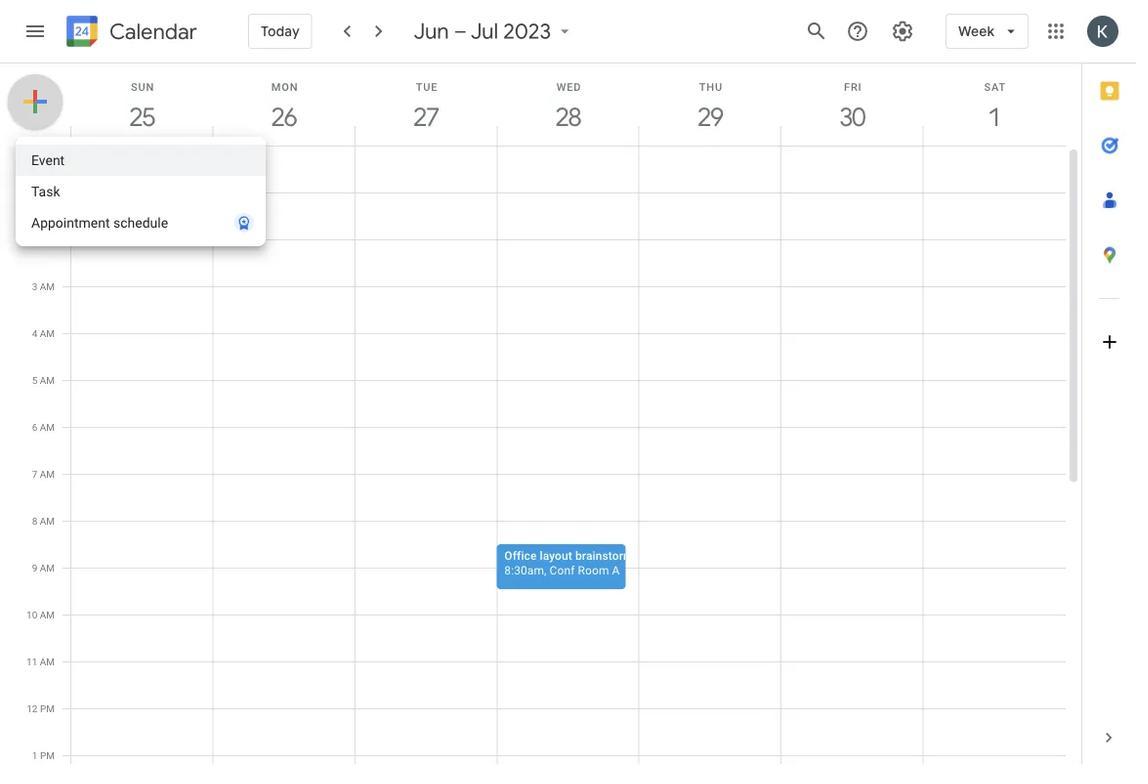 Task type: locate. For each thing, give the bounding box(es) containing it.
sun 25
[[128, 81, 155, 133]]

row
[[63, 146, 1066, 765]]

thu 29
[[697, 81, 723, 133]]

pm
[[40, 703, 55, 714], [40, 750, 55, 761]]

cell containing office layout brainstorming
[[497, 146, 650, 765]]

am
[[40, 187, 55, 198], [40, 234, 55, 245], [40, 280, 55, 292], [40, 327, 55, 339], [40, 374, 55, 386], [40, 421, 55, 433], [40, 468, 55, 480], [40, 515, 55, 527], [40, 562, 55, 574], [40, 609, 55, 621], [40, 656, 55, 667]]

7 am from the top
[[40, 468, 55, 480]]

am right the 9
[[40, 562, 55, 574]]

pm right 12
[[40, 703, 55, 714]]

am right 10
[[40, 609, 55, 621]]

week button
[[946, 8, 1029, 55]]

4
[[32, 327, 37, 339]]

am right 8
[[40, 515, 55, 527]]

1
[[987, 101, 1000, 133], [32, 187, 37, 198], [32, 750, 38, 761]]

row inside grid
[[63, 146, 1066, 765]]

wed 28
[[555, 81, 582, 133]]

6 am from the top
[[40, 421, 55, 433]]

1 vertical spatial pm
[[40, 750, 55, 761]]

1 pm from the top
[[40, 703, 55, 714]]

appointment
[[31, 214, 110, 231]]

today button
[[248, 8, 312, 55]]

9
[[32, 562, 37, 574]]

am right the 4
[[40, 327, 55, 339]]

10 am from the top
[[40, 609, 55, 621]]

2 vertical spatial 1
[[32, 750, 38, 761]]

4 am from the top
[[40, 327, 55, 339]]

am for 9 am
[[40, 562, 55, 574]]

3 am from the top
[[40, 280, 55, 292]]

8pm
[[78, 165, 102, 178]]

1 am from the top
[[40, 187, 55, 198]]

gmt-
[[21, 150, 44, 161]]

am for 11 am
[[40, 656, 55, 667]]

office layout brainstorming 8:30am , conf room a
[[505, 549, 650, 577]]

, inside office layout brainstorming 8:30am , conf room a
[[544, 563, 547, 577]]

am for 10 am
[[40, 609, 55, 621]]

event
[[31, 152, 65, 168]]

30 link
[[830, 95, 875, 140]]

calendar element
[[63, 12, 197, 55]]

am right 2 in the top of the page
[[40, 234, 55, 245]]

watch
[[78, 150, 112, 164]]

3
[[32, 280, 37, 292]]

05
[[44, 150, 55, 161]]

am for 3 am
[[40, 280, 55, 292]]

28 link
[[546, 95, 591, 140]]

1 cell from the left
[[70, 146, 213, 765]]

room
[[578, 563, 609, 577]]

5 am
[[32, 374, 55, 386]]

, left "my" in the left of the page
[[102, 165, 104, 178]]

row containing watch party :)
[[63, 146, 1066, 765]]

2 pm from the top
[[40, 750, 55, 761]]

1 down "event"
[[32, 187, 37, 198]]

grid containing 25
[[0, 64, 1082, 765]]

house!
[[126, 165, 162, 178]]

0 vertical spatial ,
[[102, 165, 104, 178]]

8:30am
[[505, 563, 544, 577]]

7 am
[[32, 468, 55, 480]]

my
[[107, 165, 123, 178]]

sat
[[985, 81, 1006, 93]]

am for 5 am
[[40, 374, 55, 386]]

grid
[[0, 64, 1082, 765]]

mon 26
[[271, 81, 298, 133]]

1 horizontal spatial ,
[[544, 563, 547, 577]]

party
[[115, 150, 143, 164]]

,
[[102, 165, 104, 178], [544, 563, 547, 577]]

0 vertical spatial pm
[[40, 703, 55, 714]]

0 vertical spatial 1
[[987, 101, 1000, 133]]

8 am from the top
[[40, 515, 55, 527]]

mon
[[271, 81, 298, 93]]

, for 8:30am
[[544, 563, 547, 577]]

, left conf
[[544, 563, 547, 577]]

1 down sat
[[987, 101, 1000, 133]]

am right 11
[[40, 656, 55, 667]]

1 down 12
[[32, 750, 38, 761]]

8
[[32, 515, 37, 527]]

1 inside sat 1
[[987, 101, 1000, 133]]

fri 30
[[839, 81, 864, 133]]

pm down 12 pm in the left of the page
[[40, 750, 55, 761]]

–
[[454, 18, 467, 45]]

5 cell from the left
[[640, 146, 782, 765]]

am for 7 am
[[40, 468, 55, 480]]

pm for 1 pm
[[40, 750, 55, 761]]

30
[[839, 101, 864, 133]]

4 cell from the left
[[497, 146, 650, 765]]

tab list
[[1083, 64, 1136, 710]]

1 for 1 am
[[32, 187, 37, 198]]

1 for 1 pm
[[32, 750, 38, 761]]

am for 4 am
[[40, 327, 55, 339]]

, inside watch party :) 8pm , my house!
[[102, 165, 104, 178]]

am right 7
[[40, 468, 55, 480]]

1 link
[[973, 95, 1018, 140]]

appointment schedule
[[31, 214, 168, 231]]

11 am from the top
[[40, 656, 55, 667]]

1 pm
[[32, 750, 55, 761]]

2 am from the top
[[40, 234, 55, 245]]

today
[[261, 23, 300, 40]]

am for 2 am
[[40, 234, 55, 245]]

gmt-05
[[21, 150, 55, 161]]

5 am from the top
[[40, 374, 55, 386]]

week
[[959, 23, 995, 40]]

0 horizontal spatial ,
[[102, 165, 104, 178]]

1 vertical spatial 1
[[32, 187, 37, 198]]

am right 5
[[40, 374, 55, 386]]

calendar heading
[[106, 18, 197, 45]]

4 am
[[32, 327, 55, 339]]

12
[[27, 703, 38, 714]]

office
[[505, 549, 537, 562]]

9 am from the top
[[40, 562, 55, 574]]

25 column header
[[70, 64, 213, 146]]

am right 6
[[40, 421, 55, 433]]

29 link
[[688, 95, 733, 140]]

am down "event"
[[40, 187, 55, 198]]

calendar
[[109, 18, 197, 45]]

am right '3'
[[40, 280, 55, 292]]

25
[[128, 101, 154, 133]]

1 vertical spatial ,
[[544, 563, 547, 577]]

tue 27
[[413, 81, 438, 133]]

cell
[[70, 146, 213, 765], [213, 146, 356, 765], [356, 146, 498, 765], [497, 146, 650, 765], [640, 146, 782, 765], [782, 146, 924, 765], [924, 146, 1066, 765]]



Task type: describe. For each thing, give the bounding box(es) containing it.
6
[[32, 421, 37, 433]]

1 am
[[32, 187, 55, 198]]

:)
[[146, 150, 153, 164]]

28
[[555, 101, 580, 133]]

28 column header
[[497, 64, 640, 146]]

7
[[32, 468, 37, 480]]

thu
[[699, 81, 723, 93]]

wed
[[557, 81, 582, 93]]

sun
[[131, 81, 155, 93]]

2 cell from the left
[[213, 146, 356, 765]]

am for 8 am
[[40, 515, 55, 527]]

2023
[[504, 18, 551, 45]]

watch party :) 8pm , my house!
[[78, 150, 162, 178]]

jun – jul 2023 button
[[406, 18, 583, 45]]

27 column header
[[355, 64, 498, 146]]

1 column header
[[923, 64, 1066, 146]]

3 cell from the left
[[356, 146, 498, 765]]

5
[[32, 374, 37, 386]]

8 am
[[32, 515, 55, 527]]

26 column header
[[212, 64, 356, 146]]

conf
[[550, 563, 575, 577]]

29
[[697, 101, 722, 133]]

6 cell from the left
[[782, 146, 924, 765]]

sat 1
[[985, 81, 1006, 133]]

am for 1 am
[[40, 187, 55, 198]]

3 am
[[32, 280, 55, 292]]

layout
[[540, 549, 573, 562]]

26 link
[[262, 95, 307, 140]]

10 am
[[26, 609, 55, 621]]

7 cell from the left
[[924, 146, 1066, 765]]

pm for 12 pm
[[40, 703, 55, 714]]

cell containing watch party :)
[[70, 146, 213, 765]]

11
[[26, 656, 37, 667]]

12 pm
[[27, 703, 55, 714]]

9 am
[[32, 562, 55, 574]]

30 column header
[[781, 64, 924, 146]]

main drawer image
[[23, 20, 47, 43]]

, for 8pm
[[102, 165, 104, 178]]

2
[[32, 234, 37, 245]]

11 am
[[26, 656, 55, 667]]

jun
[[414, 18, 449, 45]]

a
[[612, 563, 620, 577]]

10
[[26, 609, 37, 621]]

6 am
[[32, 421, 55, 433]]

26
[[271, 101, 296, 133]]

support image
[[846, 20, 870, 43]]

task
[[31, 183, 60, 199]]

2 am
[[32, 234, 55, 245]]

am for 6 am
[[40, 421, 55, 433]]

schedule
[[113, 214, 168, 231]]

brainstorming
[[576, 549, 650, 562]]

27
[[413, 101, 438, 133]]

jun – jul 2023
[[414, 18, 551, 45]]

25 link
[[120, 95, 165, 140]]

fri
[[844, 81, 862, 93]]

27 link
[[404, 95, 449, 140]]

29 column header
[[639, 64, 782, 146]]

jul
[[471, 18, 499, 45]]

tue
[[416, 81, 438, 93]]

settings menu image
[[891, 20, 915, 43]]



Task type: vqa. For each thing, say whether or not it's contained in the screenshot.
Pm related to 12 PM
yes



